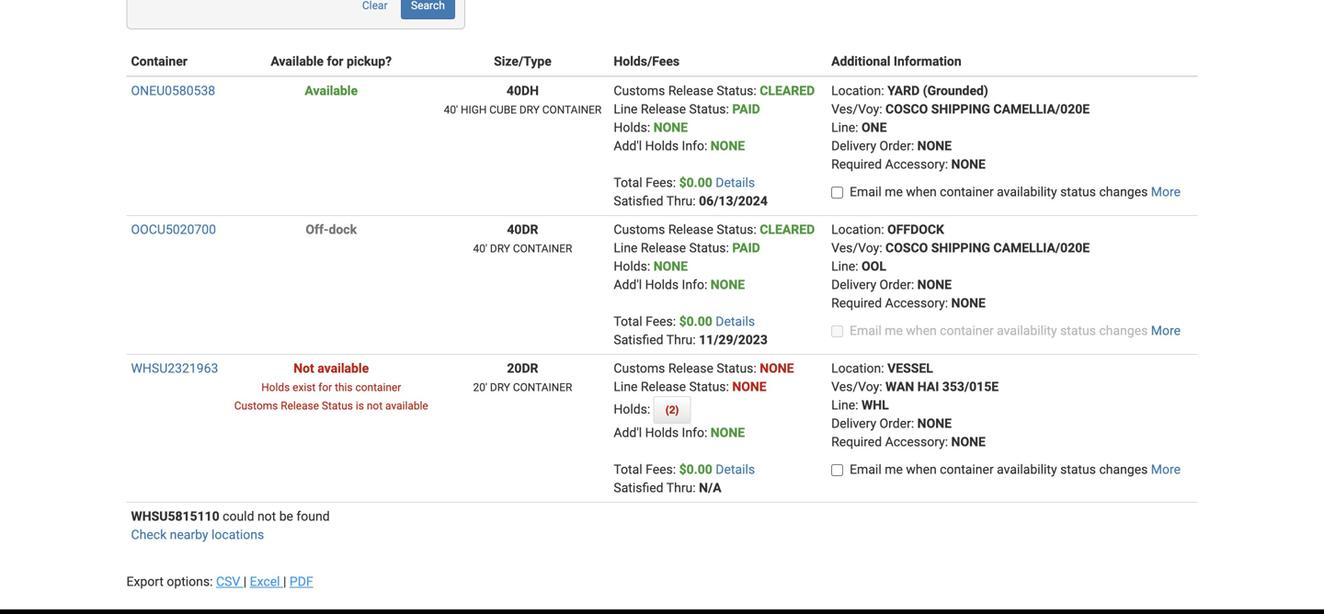 Task type: describe. For each thing, give the bounding box(es) containing it.
for inside not available holds exist for this container customs release status is not available
[[318, 381, 332, 394]]

40dh 40' high cube dry container
[[444, 83, 602, 116]]

accessory inside location : yard                                                                                                                                                                                                                                                                                                                                                                                       (grounded) ves/voy: cosco shipping camellia/020e line: one delivery order : none required accessory : none
[[885, 157, 945, 172]]

line for total fees: $0.00 details satisfied thru: 11/29/2023
[[614, 240, 638, 256]]

holds up "total fees: $0.00 details satisfied thru: 11/29/2023"
[[645, 277, 679, 292]]

11/29/2023
[[699, 332, 768, 348]]

oocu5020700 link
[[131, 222, 216, 237]]

holds up total fees: $0.00 details satisfied thru: 06/13/2024
[[645, 138, 679, 154]]

availability for location : offdock ves/voy: cosco shipping camellia/020e line: ool delivery order : none required accessory : none
[[997, 323, 1057, 338]]

email for location : yard                                                                                                                                                                                                                                                                                                                                                                                       (grounded) ves/voy: cosco shipping camellia/020e line: one delivery order : none required accessory : none
[[850, 184, 882, 200]]

06/13/2024
[[699, 194, 768, 209]]

customs for total fees: $0.00 details satisfied thru: 11/29/2023
[[614, 222, 665, 237]]

availability for location : vessel ves/voy: wan hai 353/015e line: whl delivery order : none required accessory : none
[[997, 462, 1057, 477]]

yard
[[887, 83, 920, 98]]

(2)
[[665, 404, 679, 417]]

pdf link
[[290, 574, 313, 589]]

40dr
[[507, 222, 538, 237]]

whsu2321963 link
[[131, 361, 218, 376]]

holds/fees
[[614, 54, 680, 69]]

total fees: $0.00 details satisfied thru: 06/13/2024
[[614, 175, 768, 209]]

status for location : offdock ves/voy: cosco shipping camellia/020e line: ool delivery order : none required accessory : none
[[1060, 323, 1096, 338]]

ool
[[862, 259, 886, 274]]

details link for n/a
[[716, 462, 755, 477]]

not inside whsu5815110 could not be found check nearby locations
[[257, 509, 276, 524]]

could
[[223, 509, 254, 524]]

dry for 40dr
[[490, 242, 510, 255]]

customs release status : cleared line release status : paid holds: none add'l holds info: none for 11/29/2023
[[614, 222, 815, 292]]

20'
[[473, 381, 487, 394]]

dry inside 40dh 40' high cube dry container
[[519, 103, 540, 116]]

when for one
[[906, 184, 937, 200]]

excel link
[[250, 574, 283, 589]]

one
[[862, 120, 887, 135]]

size/type
[[494, 54, 552, 69]]

whl
[[862, 398, 889, 413]]

3 add'l from the top
[[614, 425, 642, 440]]

more link for location : yard                                                                                                                                                                                                                                                                                                                                                                                       (grounded) ves/voy: cosco shipping camellia/020e line: one delivery order : none required accessory : none
[[1151, 184, 1181, 200]]

options:
[[167, 574, 213, 589]]

container inside not available holds exist for this container customs release status is not available
[[355, 381, 401, 394]]

1 | from the left
[[243, 574, 247, 589]]

vessel
[[887, 361, 933, 376]]

me for one
[[885, 184, 903, 200]]

available for available for pickup?
[[271, 54, 324, 69]]

cleared for location : offdock ves/voy: cosco shipping camellia/020e line: ool delivery order : none required accessory : none
[[760, 222, 815, 237]]

details for 11/29/2023
[[716, 314, 755, 329]]

oneu0580538
[[131, 83, 215, 98]]

thru: for 11/29/2023
[[666, 332, 696, 348]]

csv
[[216, 574, 240, 589]]

email me when container availability status changes more for location : yard                                                                                                                                                                                                                                                                                                                                                                                       (grounded) ves/voy: cosco shipping camellia/020e line: one delivery order : none required accessory : none
[[850, 184, 1181, 200]]

(grounded)
[[923, 83, 988, 98]]

order for offdock
[[880, 277, 911, 292]]

customs for total fees: $0.00 details satisfied thru: 06/13/2024
[[614, 83, 665, 98]]

details link for 11/29/2023
[[716, 314, 755, 329]]

customs release status : none line release status : none
[[614, 361, 794, 394]]

check
[[131, 527, 167, 543]]

line: for location : vessel ves/voy: wan hai 353/015e line: whl delivery order : none required accessory : none
[[831, 398, 858, 413]]

0 vertical spatial for
[[327, 54, 343, 69]]

whsu5815110
[[131, 509, 219, 524]]

40dh
[[507, 83, 539, 98]]

changes for location : vessel ves/voy: wan hai 353/015e line: whl delivery order : none required accessory : none
[[1099, 462, 1148, 477]]

required for location : vessel ves/voy: wan hai 353/015e line: whl delivery order : none required accessory : none
[[831, 434, 882, 450]]

shipping inside location : yard                                                                                                                                                                                                                                                                                                                                                                                       (grounded) ves/voy: cosco shipping camellia/020e line: one delivery order : none required accessory : none
[[931, 102, 990, 117]]

customs for total fees: $0.00 details satisfied thru: n/a
[[614, 361, 665, 376]]

export
[[126, 574, 164, 589]]

wan
[[886, 379, 914, 394]]

more for location : offdock ves/voy: cosco shipping camellia/020e line: ool delivery order : none required accessory : none
[[1151, 323, 1181, 338]]

customs inside not available holds exist for this container customs release status is not available
[[234, 400, 278, 412]]

excel
[[250, 574, 280, 589]]

location : vessel ves/voy: wan hai 353/015e line: whl delivery order : none required accessory : none
[[831, 361, 999, 450]]

info: for 11/29/2023
[[682, 277, 707, 292]]

pdf
[[290, 574, 313, 589]]

when for ool
[[906, 323, 937, 338]]

353/015e
[[942, 379, 999, 394]]

add'l for total fees: $0.00 details satisfied thru: 06/13/2024
[[614, 138, 642, 154]]

2 | from the left
[[283, 574, 286, 589]]

is
[[356, 400, 364, 412]]

delivery for location : vessel ves/voy: wan hai 353/015e line: whl delivery order : none required accessory : none
[[831, 416, 876, 431]]

changes for location : yard                                                                                                                                                                                                                                                                                                                                                                                       (grounded) ves/voy: cosco shipping camellia/020e line: one delivery order : none required accessory : none
[[1099, 184, 1148, 200]]

email for location : vessel ves/voy: wan hai 353/015e line: whl delivery order : none required accessory : none
[[850, 462, 882, 477]]

line: inside location : yard                                                                                                                                                                                                                                                                                                                                                                                       (grounded) ves/voy: cosco shipping camellia/020e line: one delivery order : none required accessory : none
[[831, 120, 858, 135]]

ves/voy: for location : offdock ves/voy: cosco shipping camellia/020e line: ool delivery order : none required accessory : none
[[831, 240, 882, 256]]

$0.00 for n/a
[[679, 462, 712, 477]]

offdock
[[887, 222, 944, 237]]

location : yard                                                                                                                                                                                                                                                                                                                                                                                       (grounded) ves/voy: cosco shipping camellia/020e line: one delivery order : none required accessory : none
[[831, 83, 1090, 172]]

thru: for 06/13/2024
[[666, 194, 696, 209]]

ves/voy: inside location : yard                                                                                                                                                                                                                                                                                                                                                                                       (grounded) ves/voy: cosco shipping camellia/020e line: one delivery order : none required accessory : none
[[831, 102, 882, 117]]

accessory for offdock
[[885, 296, 945, 311]]

location : offdock ves/voy: cosco shipping camellia/020e line: ool delivery order : none required accessory : none
[[831, 222, 1090, 311]]

container for total fees: $0.00 details satisfied thru: 11/29/2023
[[940, 323, 994, 338]]

information
[[894, 54, 962, 69]]

holds: for total fees: $0.00 details satisfied thru: 11/29/2023
[[614, 259, 650, 274]]

off-
[[306, 222, 329, 237]]

40' for 40dr
[[473, 242, 487, 255]]

3 holds: from the top
[[614, 402, 654, 417]]

nearby
[[170, 527, 208, 543]]

add'l for total fees: $0.00 details satisfied thru: 11/29/2023
[[614, 277, 642, 292]]

not
[[294, 361, 314, 376]]

oocu5020700
[[131, 222, 216, 237]]

40dr 40' dry container
[[473, 222, 572, 255]]

location for location : yard                                                                                                                                                                                                                                                                                                                                                                                       (grounded) ves/voy: cosco shipping camellia/020e line: one delivery order : none required accessory : none
[[831, 83, 881, 98]]

cosco inside location : offdock ves/voy: cosco shipping camellia/020e line: ool delivery order : none required accessory : none
[[886, 240, 928, 256]]

ves/voy: for location : vessel ves/voy: wan hai 353/015e line: whl delivery order : none required accessory : none
[[831, 379, 882, 394]]

location for location : offdock ves/voy: cosco shipping camellia/020e line: ool delivery order : none required accessory : none
[[831, 222, 881, 237]]

cosco inside location : yard                                                                                                                                                                                                                                                                                                                                                                                       (grounded) ves/voy: cosco shipping camellia/020e line: one delivery order : none required accessory : none
[[886, 102, 928, 117]]

location for location : vessel ves/voy: wan hai 353/015e line: whl delivery order : none required accessory : none
[[831, 361, 881, 376]]

more link for location : vessel ves/voy: wan hai 353/015e line: whl delivery order : none required accessory : none
[[1151, 462, 1181, 477]]

status for location : vessel ves/voy: wan hai 353/015e line: whl delivery order : none required accessory : none
[[1060, 462, 1096, 477]]

holds inside not available holds exist for this container customs release status is not available
[[261, 381, 290, 394]]

export options: csv | excel | pdf
[[126, 574, 313, 589]]

not available holds exist for this container customs release status is not available
[[234, 361, 428, 412]]

email me when container availability status changes more for location : vessel ves/voy: wan hai 353/015e line: whl delivery order : none required accessory : none
[[850, 462, 1181, 477]]

be
[[279, 509, 293, 524]]

more link for location : offdock ves/voy: cosco shipping camellia/020e line: ool delivery order : none required accessory : none
[[1151, 323, 1181, 338]]

check nearby locations link
[[131, 527, 264, 543]]

fees: for 06/13/2024
[[646, 175, 676, 190]]

total fees: $0.00 details satisfied thru: 11/29/2023
[[614, 314, 768, 348]]

n/a
[[699, 480, 722, 496]]



Task type: vqa. For each thing, say whether or not it's contained in the screenshot.
'CREATING'
no



Task type: locate. For each thing, give the bounding box(es) containing it.
$0.00 for 06/13/2024
[[679, 175, 712, 190]]

$0.00 inside total fees: $0.00 details satisfied thru: 06/13/2024
[[679, 175, 712, 190]]

order down whl
[[880, 416, 911, 431]]

email down ool
[[850, 323, 882, 338]]

container up offdock
[[940, 184, 994, 200]]

0 vertical spatial paid
[[732, 102, 760, 117]]

1 vertical spatial location
[[831, 222, 881, 237]]

me for ool
[[885, 323, 903, 338]]

3 status from the top
[[1060, 462, 1096, 477]]

additional information
[[831, 54, 962, 69]]

1 vertical spatial more
[[1151, 323, 1181, 338]]

0 vertical spatial more link
[[1151, 184, 1181, 200]]

camellia/020e
[[993, 102, 1090, 117], [993, 240, 1090, 256]]

add'l up total fees: $0.00 details satisfied thru: 06/13/2024
[[614, 138, 642, 154]]

2 when from the top
[[906, 323, 937, 338]]

1 vertical spatial me
[[885, 323, 903, 338]]

location inside location : yard                                                                                                                                                                                                                                                                                                                                                                                       (grounded) ves/voy: cosco shipping camellia/020e line: one delivery order : none required accessory : none
[[831, 83, 881, 98]]

2 delivery from the top
[[831, 277, 876, 292]]

0 vertical spatial details link
[[716, 175, 755, 190]]

total inside total fees: $0.00 details satisfied thru: 06/13/2024
[[614, 175, 642, 190]]

1 more link from the top
[[1151, 184, 1181, 200]]

info: down (2) link
[[682, 425, 707, 440]]

container down 40dr
[[513, 242, 572, 255]]

dry for 20dr
[[490, 381, 510, 394]]

1 paid from the top
[[732, 102, 760, 117]]

ves/voy: up ool
[[831, 240, 882, 256]]

when down the location : vessel ves/voy: wan hai 353/015e line: whl delivery order : none required accessory : none
[[906, 462, 937, 477]]

2 vertical spatial email me when container availability status changes more
[[850, 462, 1181, 477]]

found
[[296, 509, 330, 524]]

dry inside 20dr 20' dry container
[[490, 381, 510, 394]]

2 $0.00 from the top
[[679, 314, 712, 329]]

satisfied inside total fees: $0.00 details satisfied thru: n/a
[[614, 480, 664, 496]]

0 vertical spatial cosco
[[886, 102, 928, 117]]

0 vertical spatial availability
[[997, 184, 1057, 200]]

40'
[[444, 103, 458, 116], [473, 242, 487, 255]]

2 details link from the top
[[716, 314, 755, 329]]

when for whl
[[906, 462, 937, 477]]

1 vertical spatial delivery
[[831, 277, 876, 292]]

1 vertical spatial cleared
[[760, 222, 815, 237]]

info: for 06/13/2024
[[682, 138, 707, 154]]

thru: inside total fees: $0.00 details satisfied thru: 06/13/2024
[[666, 194, 696, 209]]

:
[[753, 83, 757, 98], [881, 83, 884, 98], [726, 102, 729, 117], [911, 138, 914, 154], [945, 157, 948, 172], [753, 222, 757, 237], [881, 222, 884, 237], [726, 240, 729, 256], [911, 277, 914, 292], [945, 296, 948, 311], [753, 361, 757, 376], [881, 361, 884, 376], [726, 379, 729, 394], [911, 416, 914, 431], [945, 434, 948, 450]]

1 required from the top
[[831, 157, 882, 172]]

location down additional
[[831, 83, 881, 98]]

1 line: from the top
[[831, 120, 858, 135]]

required inside location : offdock ves/voy: cosco shipping camellia/020e line: ool delivery order : none required accessory : none
[[831, 296, 882, 311]]

available left pickup?
[[271, 54, 324, 69]]

1 vertical spatial more link
[[1151, 323, 1181, 338]]

thru: inside "total fees: $0.00 details satisfied thru: 11/29/2023"
[[666, 332, 696, 348]]

0 vertical spatial shipping
[[931, 102, 990, 117]]

2 status from the top
[[1060, 323, 1096, 338]]

2 vertical spatial more link
[[1151, 462, 1181, 477]]

2 location from the top
[[831, 222, 881, 237]]

1 vertical spatial shipping
[[931, 240, 990, 256]]

camellia/020e inside location : offdock ves/voy: cosco shipping camellia/020e line: ool delivery order : none required accessory : none
[[993, 240, 1090, 256]]

0 vertical spatial customs release status : cleared line release status : paid holds: none add'l holds info: none
[[614, 83, 815, 154]]

holds: up "total fees: $0.00 details satisfied thru: 11/29/2023"
[[614, 259, 650, 274]]

2 vertical spatial details link
[[716, 462, 755, 477]]

details up the n/a
[[716, 462, 755, 477]]

2 line from the top
[[614, 240, 638, 256]]

1 cosco from the top
[[886, 102, 928, 117]]

more
[[1151, 184, 1181, 200], [1151, 323, 1181, 338], [1151, 462, 1181, 477]]

1 more from the top
[[1151, 184, 1181, 200]]

thru: inside total fees: $0.00 details satisfied thru: n/a
[[666, 480, 696, 496]]

0 vertical spatial available
[[317, 361, 369, 376]]

2 me from the top
[[885, 323, 903, 338]]

1 horizontal spatial |
[[283, 574, 286, 589]]

available down available for pickup?
[[305, 83, 358, 98]]

exist
[[293, 381, 316, 394]]

2 availability from the top
[[997, 323, 1057, 338]]

customs release status : cleared line release status : paid holds: none add'l holds info: none down 06/13/2024
[[614, 222, 815, 292]]

1 me from the top
[[885, 184, 903, 200]]

total for total fees: $0.00 details satisfied thru: n/a
[[614, 462, 642, 477]]

holds: left (2)
[[614, 402, 654, 417]]

1 vertical spatial line
[[614, 240, 638, 256]]

0 vertical spatial order
[[880, 138, 911, 154]]

satisfied for total fees: $0.00 details satisfied thru: n/a
[[614, 480, 664, 496]]

details inside total fees: $0.00 details satisfied thru: 06/13/2024
[[716, 175, 755, 190]]

container for 40dr
[[513, 242, 572, 255]]

2 vertical spatial order
[[880, 416, 911, 431]]

3 ves/voy: from the top
[[831, 379, 882, 394]]

| left pdf
[[283, 574, 286, 589]]

holds down (2)
[[645, 425, 679, 440]]

thru: up the customs release status : none line release status : none
[[666, 332, 696, 348]]

total fees: $0.00 details satisfied thru: n/a
[[614, 462, 755, 496]]

3 changes from the top
[[1099, 462, 1148, 477]]

0 horizontal spatial 40'
[[444, 103, 458, 116]]

when up offdock
[[906, 184, 937, 200]]

container inside 20dr 20' dry container
[[513, 381, 572, 394]]

off-dock
[[306, 222, 357, 237]]

pickup?
[[347, 54, 392, 69]]

1 vertical spatial when
[[906, 323, 937, 338]]

line down total fees: $0.00 details satisfied thru: 06/13/2024
[[614, 240, 638, 256]]

2 vertical spatial delivery
[[831, 416, 876, 431]]

3 required from the top
[[831, 434, 882, 450]]

2 line: from the top
[[831, 259, 858, 274]]

ves/voy: up whl
[[831, 379, 882, 394]]

container
[[940, 184, 994, 200], [940, 323, 994, 338], [355, 381, 401, 394], [940, 462, 994, 477]]

line: inside location : offdock ves/voy: cosco shipping camellia/020e line: ool delivery order : none required accessory : none
[[831, 259, 858, 274]]

0 vertical spatial cleared
[[760, 83, 815, 98]]

holds: for total fees: $0.00 details satisfied thru: 06/13/2024
[[614, 120, 650, 135]]

0 vertical spatial changes
[[1099, 184, 1148, 200]]

1 vertical spatial 40'
[[473, 242, 487, 255]]

whsu5815110 could not be found check nearby locations
[[131, 509, 330, 543]]

$0.00 up 06/13/2024
[[679, 175, 712, 190]]

line: inside the location : vessel ves/voy: wan hai 353/015e line: whl delivery order : none required accessory : none
[[831, 398, 858, 413]]

delivery inside location : offdock ves/voy: cosco shipping camellia/020e line: ool delivery order : none required accessory : none
[[831, 277, 876, 292]]

email down 'one'
[[850, 184, 882, 200]]

me up offdock
[[885, 184, 903, 200]]

line for total fees: $0.00 details satisfied thru: n/a
[[614, 379, 638, 394]]

1 vertical spatial thru:
[[666, 332, 696, 348]]

email down whl
[[850, 462, 882, 477]]

2 vertical spatial line:
[[831, 398, 858, 413]]

line: for location : offdock ves/voy: cosco shipping camellia/020e line: ool delivery order : none required accessory : none
[[831, 259, 858, 274]]

3 info: from the top
[[682, 425, 707, 440]]

0 vertical spatial required
[[831, 157, 882, 172]]

2 more link from the top
[[1151, 323, 1181, 338]]

1 availability from the top
[[997, 184, 1057, 200]]

1 delivery from the top
[[831, 138, 876, 154]]

3 details from the top
[[716, 462, 755, 477]]

2 vertical spatial thru:
[[666, 480, 696, 496]]

1 horizontal spatial 40'
[[473, 242, 487, 255]]

$0.00 inside total fees: $0.00 details satisfied thru: n/a
[[679, 462, 712, 477]]

additional
[[831, 54, 890, 69]]

this
[[335, 381, 353, 394]]

paid for total fees: $0.00 details satisfied thru: 11/29/2023
[[732, 240, 760, 256]]

40' inside 40dh 40' high cube dry container
[[444, 103, 458, 116]]

delivery
[[831, 138, 876, 154], [831, 277, 876, 292], [831, 416, 876, 431]]

container
[[542, 103, 602, 116], [513, 242, 572, 255], [513, 381, 572, 394]]

0 vertical spatial dry
[[519, 103, 540, 116]]

line inside the customs release status : none line release status : none
[[614, 379, 638, 394]]

available
[[271, 54, 324, 69], [305, 83, 358, 98]]

1 accessory from the top
[[885, 157, 945, 172]]

details
[[716, 175, 755, 190], [716, 314, 755, 329], [716, 462, 755, 477]]

cosco
[[886, 102, 928, 117], [886, 240, 928, 256]]

0 horizontal spatial available
[[317, 361, 369, 376]]

cosco down 'yard' at the top of the page
[[886, 102, 928, 117]]

info: up "total fees: $0.00 details satisfied thru: 11/29/2023"
[[682, 277, 707, 292]]

$0.00 up 11/29/2023
[[679, 314, 712, 329]]

container inside 40dh 40' high cube dry container
[[542, 103, 602, 116]]

order inside location : yard                                                                                                                                                                                                                                                                                                                                                                                       (grounded) ves/voy: cosco shipping camellia/020e line: one delivery order : none required accessory : none
[[880, 138, 911, 154]]

not right is
[[367, 400, 383, 412]]

1 vertical spatial accessory
[[885, 296, 945, 311]]

order inside the location : vessel ves/voy: wan hai 353/015e line: whl delivery order : none required accessory : none
[[880, 416, 911, 431]]

add'l holds info: none
[[614, 425, 745, 440]]

delivery inside location : yard                                                                                                                                                                                                                                                                                                                                                                                       (grounded) ves/voy: cosco shipping camellia/020e line: one delivery order : none required accessory : none
[[831, 138, 876, 154]]

ves/voy: inside the location : vessel ves/voy: wan hai 353/015e line: whl delivery order : none required accessory : none
[[831, 379, 882, 394]]

1 when from the top
[[906, 184, 937, 200]]

2 required from the top
[[831, 296, 882, 311]]

me up vessel
[[885, 323, 903, 338]]

0 vertical spatial me
[[885, 184, 903, 200]]

0 vertical spatial not
[[367, 400, 383, 412]]

not inside not available holds exist for this container customs release status is not available
[[367, 400, 383, 412]]

1 vertical spatial holds:
[[614, 259, 650, 274]]

1 vertical spatial fees:
[[646, 314, 676, 329]]

2 vertical spatial changes
[[1099, 462, 1148, 477]]

2 vertical spatial accessory
[[885, 434, 945, 450]]

order down 'one'
[[880, 138, 911, 154]]

1 thru: from the top
[[666, 194, 696, 209]]

delivery down whl
[[831, 416, 876, 431]]

line: left whl
[[831, 398, 858, 413]]

details link
[[716, 175, 755, 190], [716, 314, 755, 329], [716, 462, 755, 477]]

container up is
[[355, 381, 401, 394]]

2 changes from the top
[[1099, 323, 1148, 338]]

required down 'one'
[[831, 157, 882, 172]]

release inside not available holds exist for this container customs release status is not available
[[281, 400, 319, 412]]

available right is
[[385, 400, 428, 412]]

1 vertical spatial paid
[[732, 240, 760, 256]]

for left pickup?
[[327, 54, 343, 69]]

oneu0580538 link
[[131, 83, 215, 98]]

email for location : offdock ves/voy: cosco shipping camellia/020e line: ool delivery order : none required accessory : none
[[850, 323, 882, 338]]

status
[[717, 83, 753, 98], [689, 102, 726, 117], [717, 222, 753, 237], [689, 240, 726, 256], [717, 361, 753, 376], [689, 379, 726, 394], [322, 400, 353, 412]]

1 vertical spatial details link
[[716, 314, 755, 329]]

line up add'l holds info: none
[[614, 379, 638, 394]]

1 satisfied from the top
[[614, 194, 664, 209]]

0 vertical spatial details
[[716, 175, 755, 190]]

2 vertical spatial me
[[885, 462, 903, 477]]

add'l up total fees: $0.00 details satisfied thru: n/a
[[614, 425, 642, 440]]

3 availability from the top
[[997, 462, 1057, 477]]

2 vertical spatial location
[[831, 361, 881, 376]]

1 vertical spatial camellia/020e
[[993, 240, 1090, 256]]

email me when container availability status changes more for location : offdock ves/voy: cosco shipping camellia/020e line: ool delivery order : none required accessory : none
[[850, 323, 1181, 338]]

2 vertical spatial email
[[850, 462, 882, 477]]

required inside location : yard                                                                                                                                                                                                                                                                                                                                                                                       (grounded) ves/voy: cosco shipping camellia/020e line: one delivery order : none required accessory : none
[[831, 157, 882, 172]]

1 email from the top
[[850, 184, 882, 200]]

ves/voy: up 'one'
[[831, 102, 882, 117]]

fees: for 11/29/2023
[[646, 314, 676, 329]]

2 vertical spatial ves/voy:
[[831, 379, 882, 394]]

1 cleared from the top
[[760, 83, 815, 98]]

1 add'l from the top
[[614, 138, 642, 154]]

20dr 20' dry container
[[473, 361, 572, 394]]

1 vertical spatial $0.00
[[679, 314, 712, 329]]

location inside location : offdock ves/voy: cosco shipping camellia/020e line: ool delivery order : none required accessory : none
[[831, 222, 881, 237]]

satisfied for total fees: $0.00 details satisfied thru: 11/29/2023
[[614, 332, 664, 348]]

| right csv
[[243, 574, 247, 589]]

ves/voy: inside location : offdock ves/voy: cosco shipping camellia/020e line: ool delivery order : none required accessory : none
[[831, 240, 882, 256]]

more for location : vessel ves/voy: wan hai 353/015e line: whl delivery order : none required accessory : none
[[1151, 462, 1181, 477]]

0 horizontal spatial not
[[257, 509, 276, 524]]

total for total fees: $0.00 details satisfied thru: 06/13/2024
[[614, 175, 642, 190]]

details link up 06/13/2024
[[716, 175, 755, 190]]

1 vertical spatial line:
[[831, 259, 858, 274]]

2 vertical spatial when
[[906, 462, 937, 477]]

required down ool
[[831, 296, 882, 311]]

container
[[131, 54, 187, 69]]

delivery for location : offdock ves/voy: cosco shipping camellia/020e line: ool delivery order : none required accessory : none
[[831, 277, 876, 292]]

dock
[[329, 222, 357, 237]]

order down ool
[[880, 277, 911, 292]]

status for location : yard                                                                                                                                                                                                                                                                                                                                                                                       (grounded) ves/voy: cosco shipping camellia/020e line: one delivery order : none required accessory : none
[[1060, 184, 1096, 200]]

1 vertical spatial details
[[716, 314, 755, 329]]

1 horizontal spatial available
[[385, 400, 428, 412]]

2 accessory from the top
[[885, 296, 945, 311]]

for left this
[[318, 381, 332, 394]]

line down holds/fees
[[614, 102, 638, 117]]

whsu2321963
[[131, 361, 218, 376]]

fees:
[[646, 175, 676, 190], [646, 314, 676, 329], [646, 462, 676, 477]]

0 vertical spatial ves/voy:
[[831, 102, 882, 117]]

cube
[[489, 103, 517, 116]]

holds
[[645, 138, 679, 154], [645, 277, 679, 292], [261, 381, 290, 394], [645, 425, 679, 440]]

dry right 20'
[[490, 381, 510, 394]]

delivery down ool
[[831, 277, 876, 292]]

details link for 06/13/2024
[[716, 175, 755, 190]]

1 vertical spatial available
[[305, 83, 358, 98]]

1 total from the top
[[614, 175, 642, 190]]

email me when container availability status changes more
[[850, 184, 1181, 200], [850, 323, 1181, 338], [850, 462, 1181, 477]]

container right cube
[[542, 103, 602, 116]]

1 changes from the top
[[1099, 184, 1148, 200]]

0 vertical spatial line
[[614, 102, 638, 117]]

2 ves/voy: from the top
[[831, 240, 882, 256]]

when up vessel
[[906, 323, 937, 338]]

(2) link
[[654, 396, 691, 424]]

accessory down ool
[[885, 296, 945, 311]]

2 vertical spatial satisfied
[[614, 480, 664, 496]]

customs release status : cleared line release status : paid holds: none add'l holds info: none
[[614, 83, 815, 154], [614, 222, 815, 292]]

1 holds: from the top
[[614, 120, 650, 135]]

3 me from the top
[[885, 462, 903, 477]]

2 paid from the top
[[732, 240, 760, 256]]

$0.00 inside "total fees: $0.00 details satisfied thru: 11/29/2023"
[[679, 314, 712, 329]]

1 status from the top
[[1060, 184, 1096, 200]]

order for vessel
[[880, 416, 911, 431]]

1 vertical spatial customs release status : cleared line release status : paid holds: none add'l holds info: none
[[614, 222, 815, 292]]

required
[[831, 157, 882, 172], [831, 296, 882, 311], [831, 434, 882, 450]]

customs release status : cleared line release status : paid holds: none add'l holds info: none up total fees: $0.00 details satisfied thru: 06/13/2024
[[614, 83, 815, 154]]

satisfied for total fees: $0.00 details satisfied thru: 06/13/2024
[[614, 194, 664, 209]]

paid for total fees: $0.00 details satisfied thru: 06/13/2024
[[732, 102, 760, 117]]

3 location from the top
[[831, 361, 881, 376]]

fees: inside total fees: $0.00 details satisfied thru: n/a
[[646, 462, 676, 477]]

1 vertical spatial add'l
[[614, 277, 642, 292]]

status
[[1060, 184, 1096, 200], [1060, 323, 1096, 338], [1060, 462, 1096, 477]]

thru: left the n/a
[[666, 480, 696, 496]]

details inside total fees: $0.00 details satisfied thru: n/a
[[716, 462, 755, 477]]

cleared for location : yard                                                                                                                                                                                                                                                                                                                                                                                       (grounded) ves/voy: cosco shipping camellia/020e line: one delivery order : none required accessory : none
[[760, 83, 815, 98]]

details link up 11/29/2023
[[716, 314, 755, 329]]

total inside "total fees: $0.00 details satisfied thru: 11/29/2023"
[[614, 314, 642, 329]]

3 satisfied from the top
[[614, 480, 664, 496]]

2 more from the top
[[1151, 323, 1181, 338]]

2 fees: from the top
[[646, 314, 676, 329]]

3 total from the top
[[614, 462, 642, 477]]

availability
[[997, 184, 1057, 200], [997, 323, 1057, 338], [997, 462, 1057, 477]]

container for 20dr
[[513, 381, 572, 394]]

required down whl
[[831, 434, 882, 450]]

1 ves/voy: from the top
[[831, 102, 882, 117]]

3 email me when container availability status changes more from the top
[[850, 462, 1181, 477]]

status inside not available holds exist for this container customs release status is not available
[[322, 400, 353, 412]]

3 delivery from the top
[[831, 416, 876, 431]]

3 more from the top
[[1151, 462, 1181, 477]]

0 vertical spatial satisfied
[[614, 194, 664, 209]]

accessory inside location : offdock ves/voy: cosco shipping camellia/020e line: ool delivery order : none required accessory : none
[[885, 296, 945, 311]]

dry
[[519, 103, 540, 116], [490, 242, 510, 255], [490, 381, 510, 394]]

line
[[614, 102, 638, 117], [614, 240, 638, 256], [614, 379, 638, 394]]

0 vertical spatial info:
[[682, 138, 707, 154]]

2 thru: from the top
[[666, 332, 696, 348]]

accessory inside the location : vessel ves/voy: wan hai 353/015e line: whl delivery order : none required accessory : none
[[885, 434, 945, 450]]

order inside location : offdock ves/voy: cosco shipping camellia/020e line: ool delivery order : none required accessory : none
[[880, 277, 911, 292]]

2 vertical spatial holds:
[[614, 402, 654, 417]]

details up 06/13/2024
[[716, 175, 755, 190]]

2 vertical spatial availability
[[997, 462, 1057, 477]]

3 when from the top
[[906, 462, 937, 477]]

details for n/a
[[716, 462, 755, 477]]

1 email me when container availability status changes more from the top
[[850, 184, 1181, 200]]

1 line from the top
[[614, 102, 638, 117]]

line:
[[831, 120, 858, 135], [831, 259, 858, 274], [831, 398, 858, 413]]

delivery inside the location : vessel ves/voy: wan hai 353/015e line: whl delivery order : none required accessory : none
[[831, 416, 876, 431]]

3 fees: from the top
[[646, 462, 676, 477]]

1 vertical spatial ves/voy:
[[831, 240, 882, 256]]

1 $0.00 from the top
[[679, 175, 712, 190]]

holds left exist
[[261, 381, 290, 394]]

total for total fees: $0.00 details satisfied thru: 11/29/2023
[[614, 314, 642, 329]]

2 cosco from the top
[[886, 240, 928, 256]]

3 details link from the top
[[716, 462, 755, 477]]

line: left 'one'
[[831, 120, 858, 135]]

2 vertical spatial status
[[1060, 462, 1096, 477]]

shipping down (grounded)
[[931, 102, 990, 117]]

total inside total fees: $0.00 details satisfied thru: n/a
[[614, 462, 642, 477]]

container for total fees: $0.00 details satisfied thru: n/a
[[940, 462, 994, 477]]

0 vertical spatial thru:
[[666, 194, 696, 209]]

2 info: from the top
[[682, 277, 707, 292]]

line: left ool
[[831, 259, 858, 274]]

location up ool
[[831, 222, 881, 237]]

available for pickup?
[[271, 54, 392, 69]]

2 email me when container availability status changes more from the top
[[850, 323, 1181, 338]]

none
[[654, 120, 688, 135], [711, 138, 745, 154], [917, 138, 952, 154], [951, 157, 986, 172], [654, 259, 688, 274], [711, 277, 745, 292], [917, 277, 952, 292], [951, 296, 986, 311], [760, 361, 794, 376], [732, 379, 767, 394], [917, 416, 952, 431], [711, 425, 745, 440], [951, 434, 986, 450]]

satisfied inside "total fees: $0.00 details satisfied thru: 11/29/2023"
[[614, 332, 664, 348]]

0 vertical spatial line:
[[831, 120, 858, 135]]

1 vertical spatial for
[[318, 381, 332, 394]]

container down the location : vessel ves/voy: wan hai 353/015e line: whl delivery order : none required accessory : none
[[940, 462, 994, 477]]

1 vertical spatial not
[[257, 509, 276, 524]]

more for location : yard                                                                                                                                                                                                                                                                                                                                                                                       (grounded) ves/voy: cosco shipping camellia/020e line: one delivery order : none required accessory : none
[[1151, 184, 1181, 200]]

1 fees: from the top
[[646, 175, 676, 190]]

1 details from the top
[[716, 175, 755, 190]]

None checkbox
[[831, 187, 843, 199], [831, 464, 843, 476], [831, 187, 843, 199], [831, 464, 843, 476]]

info:
[[682, 138, 707, 154], [682, 277, 707, 292], [682, 425, 707, 440]]

3 email from the top
[[850, 462, 882, 477]]

40' for 40dh
[[444, 103, 458, 116]]

me
[[885, 184, 903, 200], [885, 323, 903, 338], [885, 462, 903, 477]]

2 vertical spatial info:
[[682, 425, 707, 440]]

2 vertical spatial $0.00
[[679, 462, 712, 477]]

fees: inside total fees: $0.00 details satisfied thru: 06/13/2024
[[646, 175, 676, 190]]

available up this
[[317, 361, 369, 376]]

0 vertical spatial 40'
[[444, 103, 458, 116]]

1 vertical spatial total
[[614, 314, 642, 329]]

1 camellia/020e from the top
[[993, 102, 1090, 117]]

|
[[243, 574, 247, 589], [283, 574, 286, 589]]

dry down 40dh
[[519, 103, 540, 116]]

2 vertical spatial container
[[513, 381, 572, 394]]

0 horizontal spatial |
[[243, 574, 247, 589]]

1 details link from the top
[[716, 175, 755, 190]]

line for total fees: $0.00 details satisfied thru: 06/13/2024
[[614, 102, 638, 117]]

customs
[[614, 83, 665, 98], [614, 222, 665, 237], [614, 361, 665, 376], [234, 400, 278, 412]]

2 vertical spatial add'l
[[614, 425, 642, 440]]

1 info: from the top
[[682, 138, 707, 154]]

1 vertical spatial order
[[880, 277, 911, 292]]

0 vertical spatial total
[[614, 175, 642, 190]]

0 vertical spatial accessory
[[885, 157, 945, 172]]

holds: down holds/fees
[[614, 120, 650, 135]]

1 shipping from the top
[[931, 102, 990, 117]]

shipping
[[931, 102, 990, 117], [931, 240, 990, 256]]

1 vertical spatial dry
[[490, 242, 510, 255]]

accessory down 'one'
[[885, 157, 945, 172]]

container down 20dr
[[513, 381, 572, 394]]

dry down 40dr
[[490, 242, 510, 255]]

email
[[850, 184, 882, 200], [850, 323, 882, 338], [850, 462, 882, 477]]

csv link
[[216, 574, 243, 589]]

changes for location : offdock ves/voy: cosco shipping camellia/020e line: ool delivery order : none required accessory : none
[[1099, 323, 1148, 338]]

satisfied inside total fees: $0.00 details satisfied thru: 06/13/2024
[[614, 194, 664, 209]]

info: up total fees: $0.00 details satisfied thru: 06/13/2024
[[682, 138, 707, 154]]

1 vertical spatial available
[[385, 400, 428, 412]]

dry inside 40dr 40' dry container
[[490, 242, 510, 255]]

3 order from the top
[[880, 416, 911, 431]]

1 customs release status : cleared line release status : paid holds: none add'l holds info: none from the top
[[614, 83, 815, 154]]

cosco down offdock
[[886, 240, 928, 256]]

2 vertical spatial dry
[[490, 381, 510, 394]]

2 email from the top
[[850, 323, 882, 338]]

0 vertical spatial delivery
[[831, 138, 876, 154]]

2 details from the top
[[716, 314, 755, 329]]

$0.00 for 11/29/2023
[[679, 314, 712, 329]]

available for available
[[305, 83, 358, 98]]

2 satisfied from the top
[[614, 332, 664, 348]]

customs inside the customs release status : none line release status : none
[[614, 361, 665, 376]]

1 order from the top
[[880, 138, 911, 154]]

details for 06/13/2024
[[716, 175, 755, 190]]

0 vertical spatial camellia/020e
[[993, 102, 1090, 117]]

add'l
[[614, 138, 642, 154], [614, 277, 642, 292], [614, 425, 642, 440]]

0 vertical spatial when
[[906, 184, 937, 200]]

1 vertical spatial cosco
[[886, 240, 928, 256]]

0 vertical spatial fees:
[[646, 175, 676, 190]]

required inside the location : vessel ves/voy: wan hai 353/015e line: whl delivery order : none required accessory : none
[[831, 434, 882, 450]]

container inside 40dr 40' dry container
[[513, 242, 572, 255]]

1 vertical spatial required
[[831, 296, 882, 311]]

location up whl
[[831, 361, 881, 376]]

2 add'l from the top
[[614, 277, 642, 292]]

None checkbox
[[831, 326, 843, 337]]

2 cleared from the top
[[760, 222, 815, 237]]

locations
[[211, 527, 264, 543]]

accessory down whl
[[885, 434, 945, 450]]

details inside "total fees: $0.00 details satisfied thru: 11/29/2023"
[[716, 314, 755, 329]]

0 vertical spatial container
[[542, 103, 602, 116]]

cleared
[[760, 83, 815, 98], [760, 222, 815, 237]]

2 vertical spatial line
[[614, 379, 638, 394]]

container up 353/015e
[[940, 323, 994, 338]]

me for whl
[[885, 462, 903, 477]]

total
[[614, 175, 642, 190], [614, 314, 642, 329], [614, 462, 642, 477]]

accessory for vessel
[[885, 434, 945, 450]]

3 accessory from the top
[[885, 434, 945, 450]]

customs release status : cleared line release status : paid holds: none add'l holds info: none for 06/13/2024
[[614, 83, 815, 154]]

3 thru: from the top
[[666, 480, 696, 496]]

when
[[906, 184, 937, 200], [906, 323, 937, 338], [906, 462, 937, 477]]

1 vertical spatial email me when container availability status changes more
[[850, 323, 1181, 338]]

paid
[[732, 102, 760, 117], [732, 240, 760, 256]]

location inside the location : vessel ves/voy: wan hai 353/015e line: whl delivery order : none required accessory : none
[[831, 361, 881, 376]]

2 vertical spatial more
[[1151, 462, 1181, 477]]

3 line from the top
[[614, 379, 638, 394]]

details up 11/29/2023
[[716, 314, 755, 329]]

2 shipping from the top
[[931, 240, 990, 256]]

2 holds: from the top
[[614, 259, 650, 274]]

release
[[668, 83, 713, 98], [641, 102, 686, 117], [668, 222, 713, 237], [641, 240, 686, 256], [668, 361, 713, 376], [641, 379, 686, 394], [281, 400, 319, 412]]

2 total from the top
[[614, 314, 642, 329]]

available
[[317, 361, 369, 376], [385, 400, 428, 412]]

0 vertical spatial available
[[271, 54, 324, 69]]

$0.00 up the n/a
[[679, 462, 712, 477]]

camellia/020e inside location : yard                                                                                                                                                                                                                                                                                                                                                                                       (grounded) ves/voy: cosco shipping camellia/020e line: one delivery order : none required accessory : none
[[993, 102, 1090, 117]]

me down whl
[[885, 462, 903, 477]]

20dr
[[507, 361, 538, 376]]

location
[[831, 83, 881, 98], [831, 222, 881, 237], [831, 361, 881, 376]]

2 vertical spatial required
[[831, 434, 882, 450]]

fees: inside "total fees: $0.00 details satisfied thru: 11/29/2023"
[[646, 314, 676, 329]]

fees: for n/a
[[646, 462, 676, 477]]

40' inside 40dr 40' dry container
[[473, 242, 487, 255]]

add'l up "total fees: $0.00 details satisfied thru: 11/29/2023"
[[614, 277, 642, 292]]

container for total fees: $0.00 details satisfied thru: 06/13/2024
[[940, 184, 994, 200]]

high
[[461, 103, 487, 116]]

thru: left 06/13/2024
[[666, 194, 696, 209]]

2 camellia/020e from the top
[[993, 240, 1090, 256]]

0 vertical spatial status
[[1060, 184, 1096, 200]]

2 order from the top
[[880, 277, 911, 292]]

3 more link from the top
[[1151, 462, 1181, 477]]

required for location : offdock ves/voy: cosco shipping camellia/020e line: ool delivery order : none required accessory : none
[[831, 296, 882, 311]]

1 location from the top
[[831, 83, 881, 98]]

not
[[367, 400, 383, 412], [257, 509, 276, 524]]

ves/voy:
[[831, 102, 882, 117], [831, 240, 882, 256], [831, 379, 882, 394]]

$0.00
[[679, 175, 712, 190], [679, 314, 712, 329], [679, 462, 712, 477]]

accessory
[[885, 157, 945, 172], [885, 296, 945, 311], [885, 434, 945, 450]]

2 customs release status : cleared line release status : paid holds: none add'l holds info: none from the top
[[614, 222, 815, 292]]

delivery down 'one'
[[831, 138, 876, 154]]

not left be
[[257, 509, 276, 524]]

shipping down offdock
[[931, 240, 990, 256]]

3 line: from the top
[[831, 398, 858, 413]]

shipping inside location : offdock ves/voy: cosco shipping camellia/020e line: ool delivery order : none required accessory : none
[[931, 240, 990, 256]]

holds:
[[614, 120, 650, 135], [614, 259, 650, 274], [614, 402, 654, 417]]

thru: for n/a
[[666, 480, 696, 496]]

1 vertical spatial satisfied
[[614, 332, 664, 348]]

3 $0.00 from the top
[[679, 462, 712, 477]]

availability for location : yard                                                                                                                                                                                                                                                                                                                                                                                       (grounded) ves/voy: cosco shipping camellia/020e line: one delivery order : none required accessory : none
[[997, 184, 1057, 200]]

hai
[[918, 379, 939, 394]]

changes
[[1099, 184, 1148, 200], [1099, 323, 1148, 338], [1099, 462, 1148, 477]]

details link up the n/a
[[716, 462, 755, 477]]



